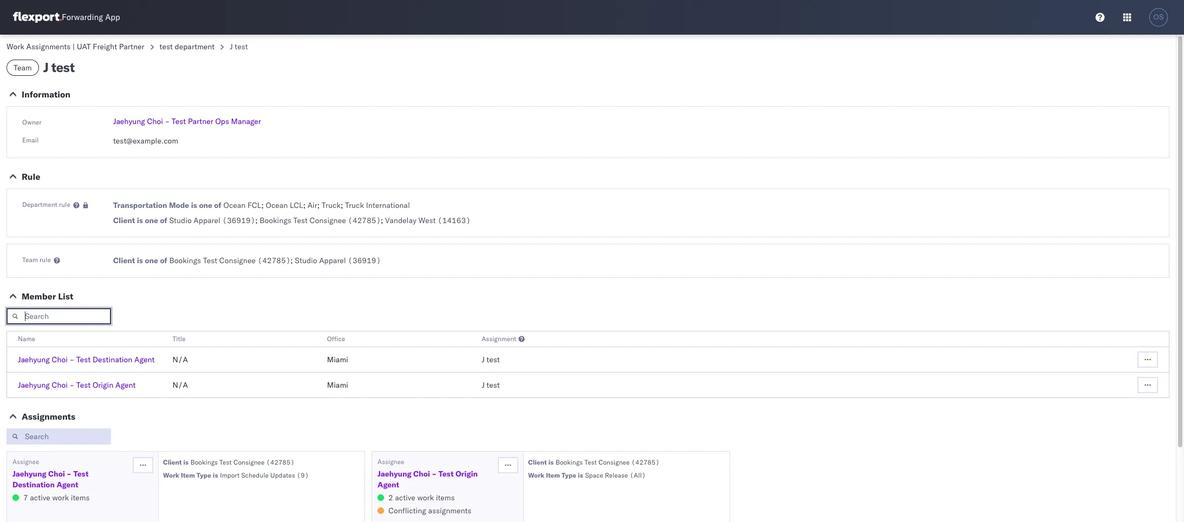 Task type: describe. For each thing, give the bounding box(es) containing it.
client is bookings test consignee (42785) for jaehyung choi - test origin agent
[[528, 458, 660, 467]]

jaehyung for jaehyung choi - test destination agent
[[18, 355, 50, 365]]

jaehyung choi - test partner ops manager
[[113, 116, 261, 126]]

test department
[[160, 42, 215, 51]]

information
[[22, 89, 70, 100]]

7 active work items
[[23, 493, 90, 503]]

assignee jaehyung choi - test origin agent
[[378, 458, 478, 490]]

member
[[22, 291, 56, 302]]

of for bookings test consignee (42785)
[[160, 256, 167, 265]]

0 horizontal spatial (36919)
[[222, 216, 255, 225]]

fcl
[[248, 200, 261, 210]]

(all)
[[630, 471, 646, 480]]

forwarding app
[[62, 12, 120, 22]]

origin inside the assignee jaehyung choi - test origin agent
[[456, 469, 478, 479]]

jaehyung choi - test partner ops manager link
[[113, 116, 261, 126]]

1 vertical spatial studio
[[295, 256, 317, 265]]

of for studio apparel (36919)
[[160, 216, 167, 225]]

rule for team rule
[[40, 256, 51, 264]]

one for studio apparel (36919)
[[145, 216, 158, 225]]

space release (all)
[[585, 471, 646, 480]]

ops
[[215, 116, 229, 126]]

assignee for jaehyung choi - test origin agent
[[378, 458, 404, 466]]

client is one of for bookings test consignee (42785)
[[113, 256, 167, 265]]

miami for jaehyung choi - test origin agent
[[327, 380, 348, 390]]

flexport. image
[[13, 12, 62, 23]]

ocean fcl ; ocean lcl ; air ; truck ; truck international
[[223, 200, 410, 210]]

n/a for jaehyung choi - test origin agent
[[173, 380, 188, 390]]

1 horizontal spatial apparel
[[319, 256, 346, 265]]

client is one of for studio apparel (36919)
[[113, 216, 167, 225]]

vandelay
[[385, 216, 417, 225]]

0 horizontal spatial apparel
[[194, 216, 220, 225]]

jaehyung inside assignee jaehyung choi - test destination agent
[[12, 469, 46, 479]]

department
[[175, 42, 215, 51]]

0 horizontal spatial studio
[[169, 216, 192, 225]]

type for jaehyung choi - test destination agent
[[197, 471, 211, 480]]

- for partner
[[165, 116, 170, 126]]

2
[[388, 493, 393, 503]]

mode
[[169, 200, 189, 210]]

1 vertical spatial jaehyung choi - test origin agent link
[[378, 469, 497, 490]]

import
[[220, 471, 240, 480]]

client is bookings test consignee (42785) for jaehyung choi - test destination agent
[[163, 458, 295, 467]]

team rule
[[22, 256, 51, 264]]

test@example.com
[[113, 136, 178, 146]]

lcl
[[290, 200, 303, 210]]

title
[[173, 335, 186, 343]]

1 vertical spatial partner
[[188, 116, 213, 126]]

transportation mode is one of
[[113, 200, 222, 210]]

import schedule updates (9)
[[220, 471, 309, 480]]

conflicting assignments
[[388, 506, 472, 516]]

- for origin
[[70, 380, 74, 390]]

0 horizontal spatial partner
[[119, 42, 144, 51]]

bookings test consignee (42785) ; studio apparel (36919)
[[169, 256, 381, 265]]

n/a for jaehyung choi - test destination agent
[[173, 355, 188, 365]]

(14163)
[[438, 216, 471, 225]]

work item type is for jaehyung choi - test origin agent
[[528, 471, 583, 480]]

choi for partner
[[147, 116, 163, 126]]

0 vertical spatial one
[[199, 200, 212, 210]]

team for team
[[14, 63, 32, 73]]

1 truck from the left
[[322, 200, 341, 210]]

2 active work items
[[388, 493, 455, 503]]

assignment
[[482, 335, 516, 343]]

department
[[22, 200, 57, 209]]

os
[[1154, 13, 1164, 21]]

rule
[[22, 171, 40, 182]]

- inside assignee jaehyung choi - test destination agent
[[67, 469, 72, 479]]

forwarding
[[62, 12, 103, 22]]

freight
[[93, 42, 117, 51]]

active for 7
[[30, 493, 50, 503]]

owner
[[22, 118, 41, 126]]

release
[[605, 471, 628, 480]]

space
[[585, 471, 603, 480]]

work for jaehyung choi - test destination agent
[[163, 471, 179, 480]]

west
[[419, 216, 436, 225]]

name
[[18, 335, 35, 343]]

conflicting
[[388, 506, 426, 516]]

work assignments | uat freight partner link
[[7, 42, 144, 51]]

miami for jaehyung choi - test destination agent
[[327, 355, 348, 365]]

- for destination
[[70, 355, 74, 365]]

jaehyung choi - test origin agent
[[18, 380, 136, 390]]

destination inside assignee jaehyung choi - test destination agent
[[12, 480, 55, 490]]

rule for department rule
[[59, 200, 70, 209]]

1 search text field from the top
[[7, 308, 111, 325]]

office
[[327, 335, 345, 343]]

test inside the assignee jaehyung choi - test origin agent
[[439, 469, 454, 479]]

transportation
[[113, 200, 167, 210]]

0 vertical spatial jaehyung choi - test origin agent link
[[18, 380, 136, 390]]

jaehyung choi - test destination agent
[[18, 355, 155, 365]]

international
[[366, 200, 410, 210]]



Task type: locate. For each thing, give the bounding box(es) containing it.
- down "jaehyung choi - test destination agent"
[[70, 380, 74, 390]]

studio down mode at the left top of the page
[[169, 216, 192, 225]]

origin down "jaehyung choi - test destination agent"
[[93, 380, 113, 390]]

one for bookings test consignee (42785)
[[145, 256, 158, 265]]

work item type is left "space"
[[528, 471, 583, 480]]

n/a
[[173, 355, 188, 365], [173, 380, 188, 390]]

agent inside assignee jaehyung choi - test destination agent
[[57, 480, 78, 490]]

1 horizontal spatial work
[[163, 471, 179, 480]]

1 horizontal spatial jaehyung choi - test origin agent link
[[378, 469, 497, 490]]

2 items from the left
[[436, 493, 455, 503]]

1 items from the left
[[71, 493, 90, 503]]

truck
[[322, 200, 341, 210], [345, 200, 364, 210]]

studio
[[169, 216, 192, 225], [295, 256, 317, 265]]

agent
[[134, 355, 155, 365], [115, 380, 136, 390], [57, 480, 78, 490], [378, 480, 399, 490]]

forwarding app link
[[13, 12, 120, 23]]

item for jaehyung choi - test destination agent
[[181, 471, 195, 480]]

partner right freight
[[119, 42, 144, 51]]

air
[[308, 200, 317, 210]]

1 work from the left
[[52, 493, 69, 503]]

0 horizontal spatial origin
[[93, 380, 113, 390]]

type for jaehyung choi - test origin agent
[[562, 471, 576, 480]]

jaehyung for jaehyung choi - test partner ops manager
[[113, 116, 145, 126]]

0 vertical spatial search text field
[[7, 308, 111, 325]]

team up information
[[14, 63, 32, 73]]

0 horizontal spatial rule
[[40, 256, 51, 264]]

- up "2 active work items"
[[432, 469, 437, 479]]

2 assignee from the left
[[378, 458, 404, 466]]

test inside assignee jaehyung choi - test destination agent
[[73, 469, 89, 479]]

ocean
[[223, 200, 246, 210], [266, 200, 288, 210]]

assignments
[[428, 506, 472, 516]]

jaehyung for jaehyung choi - test origin agent
[[18, 380, 50, 390]]

active for 2
[[395, 493, 416, 503]]

0 vertical spatial partner
[[119, 42, 144, 51]]

0 horizontal spatial work
[[7, 42, 24, 51]]

schedule
[[241, 471, 269, 480]]

0 vertical spatial of
[[214, 200, 222, 210]]

-
[[165, 116, 170, 126], [70, 355, 74, 365], [70, 380, 74, 390], [67, 469, 72, 479], [432, 469, 437, 479]]

2 ocean from the left
[[266, 200, 288, 210]]

(9)
[[297, 471, 309, 480]]

1 vertical spatial of
[[160, 216, 167, 225]]

2 vertical spatial one
[[145, 256, 158, 265]]

assignee for jaehyung choi - test destination agent
[[12, 458, 39, 466]]

1 vertical spatial n/a
[[173, 380, 188, 390]]

0 horizontal spatial items
[[71, 493, 90, 503]]

1 assignee from the left
[[12, 458, 39, 466]]

0 horizontal spatial item
[[181, 471, 195, 480]]

work for origin
[[417, 493, 434, 503]]

1 horizontal spatial partner
[[188, 116, 213, 126]]

jaehyung inside the assignee jaehyung choi - test origin agent
[[378, 469, 412, 479]]

1 horizontal spatial ocean
[[266, 200, 288, 210]]

0 horizontal spatial destination
[[12, 480, 55, 490]]

- up test@example.com
[[165, 116, 170, 126]]

2 work from the left
[[417, 493, 434, 503]]

client is one of
[[113, 216, 167, 225], [113, 256, 167, 265]]

1 vertical spatial rule
[[40, 256, 51, 264]]

bookings
[[260, 216, 291, 225], [169, 256, 201, 265], [191, 458, 218, 467], [556, 458, 583, 467]]

type
[[197, 471, 211, 480], [562, 471, 576, 480]]

work down assignee jaehyung choi - test destination agent
[[52, 493, 69, 503]]

studio apparel (36919) ; bookings test consignee (42785) ; vandelay west (14163)
[[169, 216, 471, 225]]

2 horizontal spatial work
[[528, 471, 545, 480]]

items for 2 active work items
[[436, 493, 455, 503]]

partner
[[119, 42, 144, 51], [188, 116, 213, 126]]

0 vertical spatial jaehyung choi - test destination agent link
[[18, 355, 155, 365]]

member list
[[22, 291, 73, 302]]

1 vertical spatial (36919)
[[348, 256, 381, 265]]

0 horizontal spatial client is bookings test consignee (42785)
[[163, 458, 295, 467]]

2 work item type is from the left
[[528, 471, 583, 480]]

choi down "jaehyung choi - test destination agent"
[[52, 380, 68, 390]]

jaehyung choi - test origin agent link up "2 active work items"
[[378, 469, 497, 490]]

(42785)
[[348, 216, 381, 225], [258, 256, 291, 265], [266, 458, 295, 467], [632, 458, 660, 467]]

ocean left fcl
[[223, 200, 246, 210]]

destination up jaehyung choi - test origin agent
[[93, 355, 132, 365]]

work
[[7, 42, 24, 51], [163, 471, 179, 480], [528, 471, 545, 480]]

2 n/a from the top
[[173, 380, 188, 390]]

assignments
[[26, 42, 71, 51], [22, 411, 75, 422]]

1 horizontal spatial origin
[[456, 469, 478, 479]]

Search text field
[[7, 308, 111, 325], [7, 429, 111, 445]]

1 horizontal spatial (36919)
[[348, 256, 381, 265]]

items up "assignments"
[[436, 493, 455, 503]]

1 horizontal spatial truck
[[345, 200, 364, 210]]

1 vertical spatial team
[[22, 256, 38, 264]]

os button
[[1147, 5, 1171, 30]]

truck left international
[[345, 200, 364, 210]]

test department link
[[160, 42, 215, 51]]

jaehyung choi - test destination agent link
[[18, 355, 155, 365], [12, 469, 132, 490]]

choi
[[147, 116, 163, 126], [52, 355, 68, 365], [52, 380, 68, 390], [48, 469, 65, 479], [413, 469, 430, 479]]

jaehyung
[[113, 116, 145, 126], [18, 355, 50, 365], [18, 380, 50, 390], [12, 469, 46, 479], [378, 469, 412, 479]]

0 horizontal spatial truck
[[322, 200, 341, 210]]

jaehyung choi - test origin agent link down "jaehyung choi - test destination agent"
[[18, 380, 136, 390]]

assignee inside the assignee jaehyung choi - test origin agent
[[378, 458, 404, 466]]

team for team rule
[[22, 256, 38, 264]]

work item type is left import
[[163, 471, 218, 480]]

1 vertical spatial jaehyung choi - test destination agent link
[[12, 469, 132, 490]]

apparel down the transportation mode is one of
[[194, 216, 220, 225]]

rule right department
[[59, 200, 70, 209]]

- inside the assignee jaehyung choi - test origin agent
[[432, 469, 437, 479]]

choi up 7 active work items
[[48, 469, 65, 479]]

updates
[[270, 471, 295, 480]]

work item type is
[[163, 471, 218, 480], [528, 471, 583, 480]]

assignments left | on the top left
[[26, 42, 71, 51]]

partner left ops
[[188, 116, 213, 126]]

ocean left the lcl on the left top
[[266, 200, 288, 210]]

0 horizontal spatial active
[[30, 493, 50, 503]]

assignee up 2
[[378, 458, 404, 466]]

0 horizontal spatial ocean
[[223, 200, 246, 210]]

work for destination
[[52, 493, 69, 503]]

2 vertical spatial of
[[160, 256, 167, 265]]

2 item from the left
[[546, 471, 560, 480]]

1 vertical spatial apparel
[[319, 256, 346, 265]]

1 horizontal spatial work
[[417, 493, 434, 503]]

search text field up assignee jaehyung choi - test destination agent
[[7, 429, 111, 445]]

0 horizontal spatial type
[[197, 471, 211, 480]]

miami
[[327, 355, 348, 365], [327, 380, 348, 390]]

work assignments | uat freight partner
[[7, 42, 144, 51]]

work up "conflicting assignments" at the bottom of the page
[[417, 493, 434, 503]]

j
[[230, 42, 233, 51], [43, 59, 48, 75], [482, 355, 485, 365], [482, 380, 485, 390]]

2 search text field from the top
[[7, 429, 111, 445]]

rule up member list
[[40, 256, 51, 264]]

uat
[[77, 42, 91, 51]]

assignee up 7
[[12, 458, 39, 466]]

1 horizontal spatial item
[[546, 471, 560, 480]]

jaehyung choi - test destination agent link up 7 active work items
[[12, 469, 132, 490]]

1 ocean from the left
[[223, 200, 246, 210]]

item
[[181, 471, 195, 480], [546, 471, 560, 480]]

j test
[[230, 42, 248, 51], [43, 59, 75, 75], [482, 355, 500, 365], [482, 380, 500, 390]]

assignments down jaehyung choi - test origin agent
[[22, 411, 75, 422]]

2 type from the left
[[562, 471, 576, 480]]

app
[[105, 12, 120, 22]]

1 vertical spatial one
[[145, 216, 158, 225]]

2 truck from the left
[[345, 200, 364, 210]]

test
[[160, 42, 173, 51], [235, 42, 248, 51], [51, 59, 75, 75], [487, 355, 500, 365], [487, 380, 500, 390]]

1 horizontal spatial destination
[[93, 355, 132, 365]]

0 horizontal spatial jaehyung choi - test origin agent link
[[18, 380, 136, 390]]

active right 7
[[30, 493, 50, 503]]

1 vertical spatial client is one of
[[113, 256, 167, 265]]

2 active from the left
[[395, 493, 416, 503]]

team
[[14, 63, 32, 73], [22, 256, 38, 264]]

0 horizontal spatial work
[[52, 493, 69, 503]]

7
[[23, 493, 28, 503]]

agent inside the assignee jaehyung choi - test origin agent
[[378, 480, 399, 490]]

items down assignee jaehyung choi - test destination agent
[[71, 493, 90, 503]]

0 vertical spatial client is one of
[[113, 216, 167, 225]]

truck right 'air'
[[322, 200, 341, 210]]

one
[[199, 200, 212, 210], [145, 216, 158, 225], [145, 256, 158, 265]]

destination up 7
[[12, 480, 55, 490]]

client is bookings test consignee (42785) up import
[[163, 458, 295, 467]]

0 horizontal spatial work item type is
[[163, 471, 218, 480]]

1 vertical spatial destination
[[12, 480, 55, 490]]

is
[[191, 200, 197, 210], [137, 216, 143, 225], [137, 256, 143, 265], [183, 458, 189, 467], [549, 458, 554, 467], [213, 471, 218, 480], [578, 471, 583, 480]]

choi for destination
[[52, 355, 68, 365]]

1 vertical spatial origin
[[456, 469, 478, 479]]

work item type is for jaehyung choi - test destination agent
[[163, 471, 218, 480]]

apparel down studio apparel (36919) ; bookings test consignee (42785) ; vandelay west (14163)
[[319, 256, 346, 265]]

team up the member
[[22, 256, 38, 264]]

1 horizontal spatial items
[[436, 493, 455, 503]]

2 client is one of from the top
[[113, 256, 167, 265]]

destination
[[93, 355, 132, 365], [12, 480, 55, 490]]

client
[[113, 216, 135, 225], [113, 256, 135, 265], [163, 458, 182, 467], [528, 458, 547, 467]]

assignee inside assignee jaehyung choi - test destination agent
[[12, 458, 39, 466]]

(36919)
[[222, 216, 255, 225], [348, 256, 381, 265]]

1 client is bookings test consignee (42785) from the left
[[163, 458, 295, 467]]

list
[[58, 291, 73, 302]]

0 vertical spatial destination
[[93, 355, 132, 365]]

test
[[172, 116, 186, 126], [293, 216, 308, 225], [203, 256, 217, 265], [76, 355, 91, 365], [76, 380, 91, 390], [219, 458, 232, 467], [585, 458, 597, 467], [73, 469, 89, 479], [439, 469, 454, 479]]

item left import
[[181, 471, 195, 480]]

choi inside the assignee jaehyung choi - test origin agent
[[413, 469, 430, 479]]

items for 7 active work items
[[71, 493, 90, 503]]

2 miami from the top
[[327, 380, 348, 390]]

- up 7 active work items
[[67, 469, 72, 479]]

assignee jaehyung choi - test destination agent
[[12, 458, 89, 490]]

choi up test@example.com
[[147, 116, 163, 126]]

client is bookings test consignee (42785) up "space"
[[528, 458, 660, 467]]

1 n/a from the top
[[173, 355, 188, 365]]

0 vertical spatial team
[[14, 63, 32, 73]]

items
[[71, 493, 90, 503], [436, 493, 455, 503]]

0 horizontal spatial assignee
[[12, 458, 39, 466]]

0 vertical spatial apparel
[[194, 216, 220, 225]]

1 horizontal spatial active
[[395, 493, 416, 503]]

work for jaehyung choi - test origin agent
[[528, 471, 545, 480]]

choi up jaehyung choi - test origin agent
[[52, 355, 68, 365]]

1 type from the left
[[197, 471, 211, 480]]

item left "space"
[[546, 471, 560, 480]]

rule
[[59, 200, 70, 209], [40, 256, 51, 264]]

choi inside assignee jaehyung choi - test destination agent
[[48, 469, 65, 479]]

active
[[30, 493, 50, 503], [395, 493, 416, 503]]

1 work item type is from the left
[[163, 471, 218, 480]]

;
[[261, 200, 264, 210], [303, 200, 306, 210], [317, 200, 320, 210], [341, 200, 343, 210], [255, 216, 258, 225], [381, 216, 383, 225], [291, 256, 293, 265]]

0 vertical spatial origin
[[93, 380, 113, 390]]

2 client is bookings test consignee (42785) from the left
[[528, 458, 660, 467]]

1 horizontal spatial type
[[562, 471, 576, 480]]

manager
[[231, 116, 261, 126]]

search text field down list
[[7, 308, 111, 325]]

1 horizontal spatial work item type is
[[528, 471, 583, 480]]

0 vertical spatial miami
[[327, 355, 348, 365]]

1 horizontal spatial client is bookings test consignee (42785)
[[528, 458, 660, 467]]

1 horizontal spatial rule
[[59, 200, 70, 209]]

assignee
[[12, 458, 39, 466], [378, 458, 404, 466]]

of
[[214, 200, 222, 210], [160, 216, 167, 225], [160, 256, 167, 265]]

1 horizontal spatial studio
[[295, 256, 317, 265]]

0 vertical spatial n/a
[[173, 355, 188, 365]]

1 active from the left
[[30, 493, 50, 503]]

0 vertical spatial studio
[[169, 216, 192, 225]]

type left import
[[197, 471, 211, 480]]

type left "space"
[[562, 471, 576, 480]]

consignee
[[310, 216, 346, 225], [219, 256, 256, 265], [233, 458, 265, 467], [599, 458, 630, 467]]

apparel
[[194, 216, 220, 225], [319, 256, 346, 265]]

studio down studio apparel (36919) ; bookings test consignee (42785) ; vandelay west (14163)
[[295, 256, 317, 265]]

1 vertical spatial assignments
[[22, 411, 75, 422]]

department rule
[[22, 200, 70, 209]]

0 vertical spatial rule
[[59, 200, 70, 209]]

choi for origin
[[52, 380, 68, 390]]

1 miami from the top
[[327, 355, 348, 365]]

0 vertical spatial (36919)
[[222, 216, 255, 225]]

- up jaehyung choi - test origin agent
[[70, 355, 74, 365]]

1 client is one of from the top
[[113, 216, 167, 225]]

origin up "assignments"
[[456, 469, 478, 479]]

1 vertical spatial miami
[[327, 380, 348, 390]]

work
[[52, 493, 69, 503], [417, 493, 434, 503]]

|
[[73, 42, 75, 51]]

0 vertical spatial assignments
[[26, 42, 71, 51]]

jaehyung choi - test origin agent link
[[18, 380, 136, 390], [378, 469, 497, 490]]

1 horizontal spatial assignee
[[378, 458, 404, 466]]

choi up "2 active work items"
[[413, 469, 430, 479]]

1 item from the left
[[181, 471, 195, 480]]

active up conflicting
[[395, 493, 416, 503]]

item for jaehyung choi - test origin agent
[[546, 471, 560, 480]]

jaehyung choi - test destination agent link up jaehyung choi - test origin agent
[[18, 355, 155, 365]]

1 vertical spatial search text field
[[7, 429, 111, 445]]

email
[[22, 136, 39, 144]]



Task type: vqa. For each thing, say whether or not it's contained in the screenshot.
Transportation
yes



